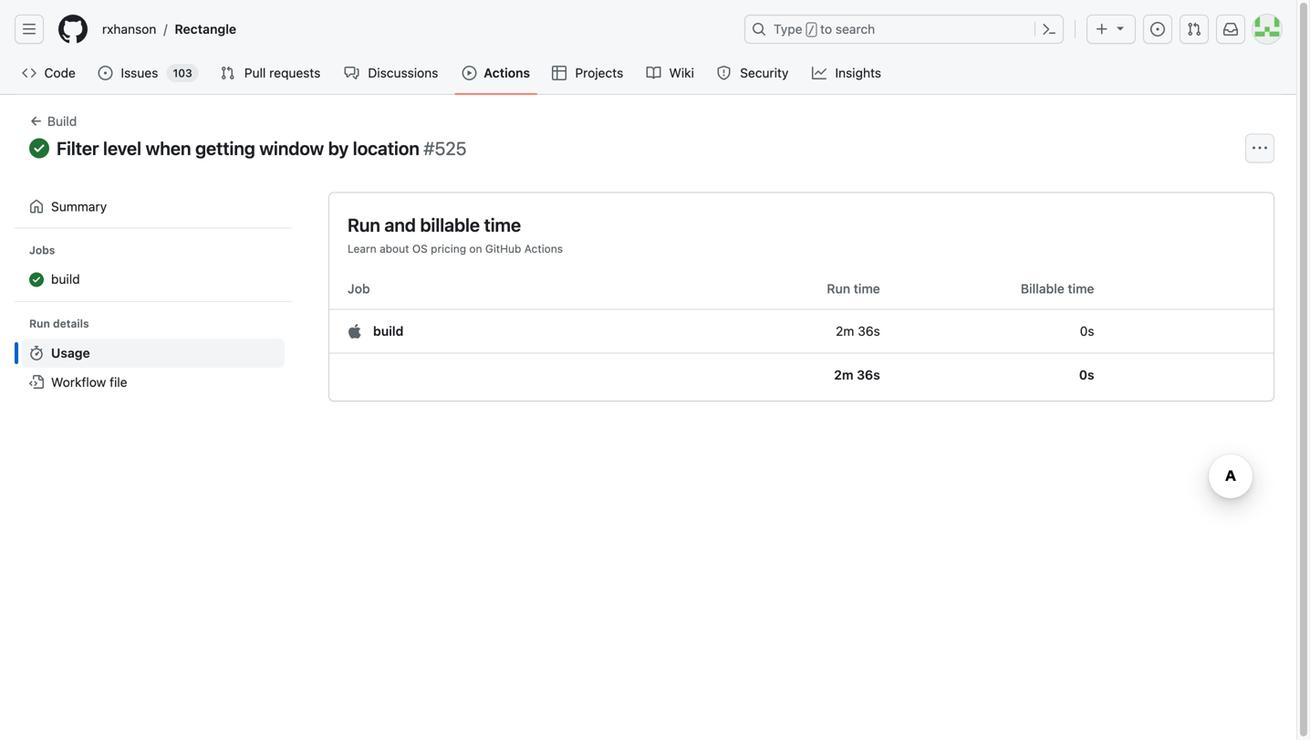 Task type: vqa. For each thing, say whether or not it's contained in the screenshot.
Usage
yes



Task type: locate. For each thing, give the bounding box(es) containing it.
0 horizontal spatial git pull request image
[[221, 66, 235, 80]]

issue opened image for 'git pull request' image within the pull requests link
[[98, 66, 113, 80]]

1 row from the top
[[329, 309, 1274, 353]]

0 vertical spatial actions
[[484, 65, 530, 80]]

workflow file
[[51, 375, 127, 390]]

github
[[485, 242, 521, 255]]

0 vertical spatial 0s
[[1080, 323, 1095, 338]]

actions
[[484, 65, 530, 80], [525, 242, 563, 255]]

git pull request image left notifications image
[[1187, 22, 1202, 37]]

workflow file link
[[22, 368, 285, 397]]

issue opened image right triangle down image
[[1151, 22, 1165, 37]]

actions link
[[455, 59, 538, 87]]

build
[[51, 272, 80, 287], [373, 323, 404, 338]]

plus image
[[1095, 22, 1110, 36]]

actions inside run and billable time learn about os pricing on github actions
[[525, 242, 563, 255]]

when
[[146, 137, 191, 159]]

2 vertical spatial run
[[29, 317, 50, 330]]

/ for type
[[808, 24, 815, 37]]

run details list
[[22, 339, 285, 397]]

2m
[[836, 323, 855, 338], [834, 367, 854, 382]]

1 horizontal spatial issue opened image
[[1151, 22, 1165, 37]]

by
[[328, 137, 349, 159]]

build link
[[22, 265, 285, 295], [373, 323, 404, 338]]

discussions
[[368, 65, 438, 80]]

0 horizontal spatial run
[[29, 317, 50, 330]]

0 horizontal spatial issue opened image
[[98, 66, 113, 80]]

time inside run and billable time learn about os pricing on github actions
[[484, 214, 521, 235]]

1 horizontal spatial run
[[348, 214, 380, 235]]

build inside jobs build
[[51, 272, 80, 287]]

on
[[469, 242, 482, 255]]

type
[[774, 21, 803, 37]]

filter
[[57, 137, 99, 159]]

code link
[[15, 59, 83, 87]]

36s for row containing build
[[858, 323, 880, 338]]

build link inside row
[[373, 323, 404, 338]]

/ inside type / to search
[[808, 24, 815, 37]]

1 vertical spatial issue opened image
[[98, 66, 113, 80]]

0 vertical spatial build link
[[22, 265, 285, 295]]

triangle down image
[[1113, 21, 1128, 35]]

show workflow options image
[[1253, 141, 1268, 155]]

run for details
[[29, 317, 50, 330]]

1 vertical spatial git pull request image
[[221, 66, 235, 80]]

filter level when getting window by location #525
[[57, 137, 467, 159]]

projects link
[[545, 59, 632, 87]]

workflow
[[51, 375, 106, 390]]

/ inside rxhanson / rectangle
[[164, 21, 167, 36]]

0 horizontal spatial build link
[[22, 265, 285, 295]]

location
[[353, 137, 420, 159]]

row
[[329, 309, 1274, 353], [329, 353, 1274, 397]]

0 vertical spatial issue opened image
[[1151, 22, 1165, 37]]

build right macos image
[[373, 323, 404, 338]]

row containing 2m 36s
[[329, 353, 1274, 397]]

0 horizontal spatial time
[[484, 214, 521, 235]]

2 horizontal spatial run
[[827, 281, 851, 296]]

notifications image
[[1224, 22, 1238, 37]]

1 horizontal spatial build link
[[373, 323, 404, 338]]

0s
[[1080, 323, 1095, 338], [1079, 367, 1095, 382]]

issue opened image
[[1151, 22, 1165, 37], [98, 66, 113, 80]]

/
[[164, 21, 167, 36], [808, 24, 815, 37]]

/ for rxhanson
[[164, 21, 167, 36]]

0 horizontal spatial build
[[51, 272, 80, 287]]

build down jobs
[[51, 272, 80, 287]]

/ right "rxhanson"
[[164, 21, 167, 36]]

0 vertical spatial run
[[348, 214, 380, 235]]

search
[[836, 21, 875, 37]]

list
[[95, 15, 734, 44]]

build link down the summary link
[[22, 265, 285, 295]]

actions right github
[[525, 242, 563, 255]]

1 horizontal spatial /
[[808, 24, 815, 37]]

summary
[[51, 199, 107, 214]]

jobs
[[29, 243, 55, 256]]

projects
[[575, 65, 623, 80]]

learn
[[348, 242, 377, 255]]

build
[[47, 114, 77, 129]]

billable time
[[1021, 281, 1095, 296]]

2 horizontal spatial time
[[1068, 281, 1095, 296]]

build link right macos image
[[373, 323, 404, 338]]

jobs build
[[29, 243, 80, 287]]

time for run time
[[854, 281, 880, 296]]

/ left to
[[808, 24, 815, 37]]

play image
[[462, 66, 477, 80]]

run inside run and billable time learn about os pricing on github actions
[[348, 214, 380, 235]]

2m 36s
[[836, 323, 880, 338], [834, 367, 880, 382]]

0 vertical spatial 36s
[[858, 323, 880, 338]]

1 horizontal spatial time
[[854, 281, 880, 296]]

discussions link
[[337, 59, 447, 87]]

1 vertical spatial build link
[[373, 323, 404, 338]]

0 horizontal spatial /
[[164, 21, 167, 36]]

1 vertical spatial 36s
[[857, 367, 880, 382]]

time for billable time
[[1068, 281, 1095, 296]]

arrow left image
[[29, 114, 44, 128]]

build link
[[22, 110, 84, 133]]

time
[[484, 214, 521, 235], [854, 281, 880, 296], [1068, 281, 1095, 296]]

requests
[[269, 65, 321, 80]]

book image
[[647, 66, 661, 80]]

2 row from the top
[[329, 353, 1274, 397]]

rxhanson / rectangle
[[102, 21, 236, 37]]

1 vertical spatial actions
[[525, 242, 563, 255]]

1 horizontal spatial build
[[373, 323, 404, 338]]

homepage image
[[58, 15, 88, 44]]

0 vertical spatial git pull request image
[[1187, 22, 1202, 37]]

insights link
[[805, 59, 890, 87]]

0 vertical spatial build
[[51, 272, 80, 287]]

and
[[385, 214, 416, 235]]

run
[[348, 214, 380, 235], [827, 281, 851, 296], [29, 317, 50, 330]]

git pull request image
[[1187, 22, 1202, 37], [221, 66, 235, 80]]

issue opened image left issues
[[98, 66, 113, 80]]

actions right play image
[[484, 65, 530, 80]]

1 vertical spatial run
[[827, 281, 851, 296]]

36s
[[858, 323, 880, 338], [857, 367, 880, 382]]

billable
[[420, 214, 480, 235]]

pull
[[244, 65, 266, 80]]

macos image
[[348, 324, 362, 338]]

git pull request image left pull on the left top
[[221, 66, 235, 80]]

os
[[412, 242, 428, 255]]

1 horizontal spatial git pull request image
[[1187, 22, 1202, 37]]

security
[[740, 65, 789, 80]]



Task type: describe. For each thing, give the bounding box(es) containing it.
1 vertical spatial 2m
[[834, 367, 854, 382]]

details
[[53, 317, 89, 330]]

#525
[[424, 137, 467, 159]]

pull requests
[[244, 65, 321, 80]]

file
[[110, 375, 127, 390]]

completed successfully image
[[29, 138, 49, 158]]

run time
[[827, 281, 880, 296]]

issues
[[121, 65, 158, 80]]

issue opened image for top 'git pull request' image
[[1151, 22, 1165, 37]]

usage link
[[22, 339, 285, 368]]

graph image
[[812, 66, 827, 80]]

shield image
[[717, 66, 732, 80]]

security link
[[710, 59, 797, 87]]

table image
[[552, 66, 567, 80]]

comment discussion image
[[344, 66, 359, 80]]

row containing build
[[329, 309, 1274, 353]]

code
[[44, 65, 76, 80]]

wiki
[[669, 65, 694, 80]]

git pull request image inside pull requests link
[[221, 66, 235, 80]]

0 vertical spatial 2m 36s
[[836, 323, 880, 338]]

pull requests link
[[213, 59, 330, 87]]

command palette image
[[1042, 22, 1057, 37]]

wiki link
[[639, 59, 702, 87]]

learn about os pricing on github actions link
[[348, 242, 563, 255]]

run for and
[[348, 214, 380, 235]]

1 vertical spatial 0s
[[1079, 367, 1095, 382]]

rectangle link
[[167, 15, 244, 44]]

run details
[[29, 317, 89, 330]]

1 vertical spatial build
[[373, 323, 404, 338]]

level
[[103, 137, 141, 159]]

103
[[173, 67, 192, 79]]

pricing
[[431, 242, 466, 255]]

36s for row containing 2m 36s
[[857, 367, 880, 382]]

1 vertical spatial 2m 36s
[[834, 367, 880, 382]]

to
[[820, 21, 832, 37]]

summary link
[[22, 192, 285, 221]]

0 vertical spatial 2m
[[836, 323, 855, 338]]

code image
[[22, 66, 37, 80]]

getting
[[195, 137, 255, 159]]

run and billable time learn about os pricing on github actions
[[348, 214, 563, 255]]

window
[[259, 137, 324, 159]]

list containing rxhanson / rectangle
[[95, 15, 734, 44]]

about
[[380, 242, 409, 255]]

job
[[348, 281, 370, 296]]

rxhanson
[[102, 21, 156, 37]]

billable
[[1021, 281, 1065, 296]]

rxhanson link
[[95, 15, 164, 44]]

rectangle
[[175, 21, 236, 37]]

type / to search
[[774, 21, 875, 37]]

usage
[[51, 346, 90, 361]]

run for time
[[827, 281, 851, 296]]

insights
[[835, 65, 882, 80]]



